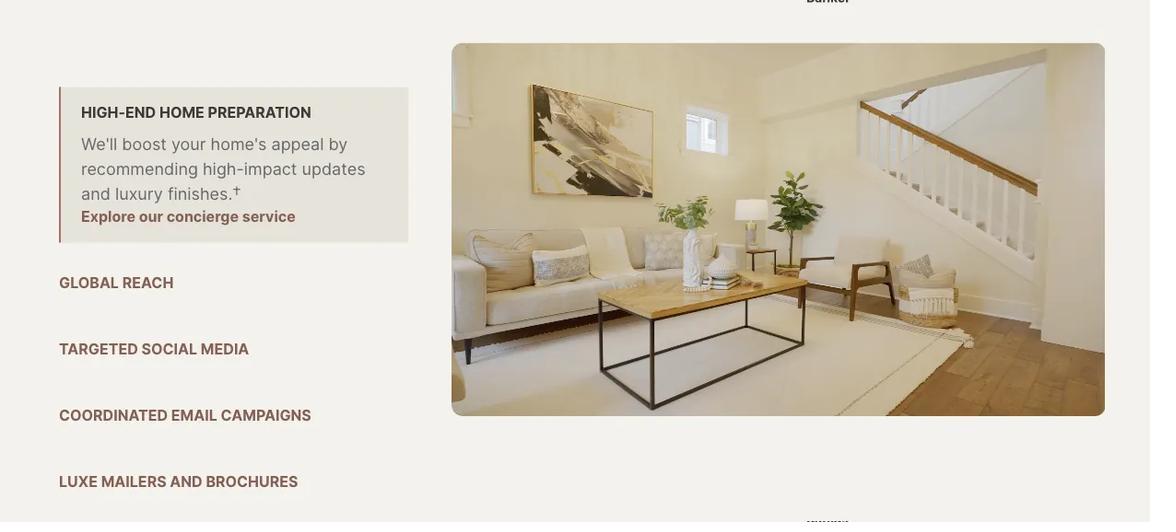 Task type: describe. For each thing, give the bounding box(es) containing it.
global
[[59, 274, 119, 292]]

coordinated
[[59, 407, 168, 425]]

1 horizontal spatial and
[[170, 473, 203, 491]]

targeted
[[59, 340, 138, 358]]

impact
[[244, 158, 297, 179]]

home
[[159, 103, 204, 121]]

brokerage stats chart image
[[566, 0, 1091, 6]]

appeal
[[271, 133, 324, 154]]

explore
[[81, 208, 135, 226]]

luxe mailers and brochures
[[59, 473, 298, 491]]

global reach
[[59, 274, 174, 292]]

coordinated email campaigns
[[59, 407, 311, 425]]

we'll boost your home's appeal by recommending high-impact updates and luxury finishes.† tab
[[59, 87, 408, 243]]

luxe
[[59, 473, 98, 491]]

brochures
[[206, 473, 298, 491]]

by
[[329, 133, 348, 154]]

reach
[[122, 274, 174, 292]]

media
[[201, 340, 249, 358]]



Task type: locate. For each thing, give the bounding box(es) containing it.
your
[[171, 133, 206, 154]]

and up explore
[[81, 183, 110, 203]]

preparation
[[208, 103, 311, 121]]

0 horizontal spatial and
[[81, 183, 110, 203]]

campaigns
[[221, 407, 311, 425]]

social
[[142, 340, 197, 358]]

we'll
[[81, 133, 117, 154]]

we'll boost your home's appeal by recommending high-impact updates and luxury finishes.† tab list
[[59, 87, 408, 508]]

our
[[139, 208, 163, 226]]

service
[[242, 208, 296, 226]]

high-
[[81, 103, 125, 121]]

high-end home preparation
[[81, 103, 311, 121]]

targeted social media
[[59, 340, 249, 358]]

we'll boost your home's appeal by recommending high-impact updates and luxury finishes.† explore our concierge service
[[81, 133, 366, 226]]

email
[[171, 407, 217, 425]]

and right the mailers at the bottom left
[[170, 473, 203, 491]]

and
[[81, 183, 110, 203], [170, 473, 203, 491]]

luxury
[[115, 183, 163, 203]]

finishes.†
[[168, 183, 241, 203]]

updates
[[302, 158, 366, 179]]

concierge
[[167, 208, 239, 226]]

explore our concierge service link
[[81, 208, 296, 226]]

end
[[125, 103, 156, 121]]

mailers
[[101, 473, 167, 491]]

home's
[[211, 133, 267, 154]]

and inside 'we'll boost your home's appeal by recommending high-impact updates and luxury finishes.† explore our concierge service'
[[81, 183, 110, 203]]

recommending
[[81, 158, 198, 179]]

0 vertical spatial and
[[81, 183, 110, 203]]

1 vertical spatial and
[[170, 473, 203, 491]]

high-
[[203, 158, 244, 179]]

boost
[[122, 133, 167, 154]]



Task type: vqa. For each thing, say whether or not it's contained in the screenshot.
'CEO'
no



